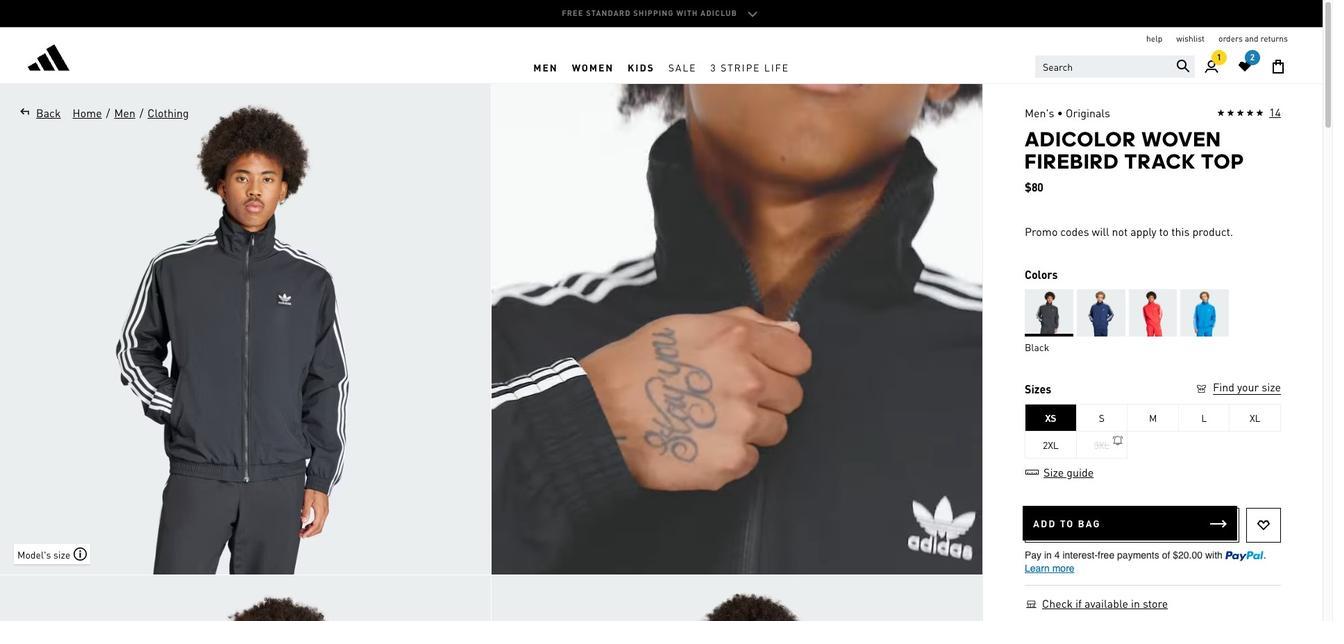 Task type: vqa. For each thing, say whether or not it's contained in the screenshot.
3rd SHOP NOW
no



Task type: describe. For each thing, give the bounding box(es) containing it.
product color: better scarlet image
[[1129, 290, 1178, 337]]

model's
[[17, 548, 51, 561]]

xl button
[[1231, 404, 1282, 432]]

stripe
[[721, 61, 761, 73]]

size
[[1044, 465, 1064, 480]]

adicolor woven firebird track top $80
[[1025, 127, 1245, 195]]

orders and returns link
[[1219, 33, 1289, 44]]

Search field
[[1036, 56, 1196, 78]]

2xl
[[1043, 439, 1059, 452]]

and
[[1245, 33, 1259, 44]]

adicolor
[[1025, 127, 1137, 151]]

men
[[534, 61, 558, 73]]

size guide link
[[1025, 465, 1095, 480]]

find your size image
[[1196, 383, 1209, 396]]

m
[[1150, 412, 1157, 425]]

if
[[1076, 597, 1082, 611]]

woven
[[1142, 127, 1222, 151]]

check
[[1043, 597, 1073, 611]]

home / men / clothing
[[73, 106, 189, 120]]

sizes
[[1025, 382, 1052, 397]]

check if available in store button
[[1042, 597, 1169, 612]]

find your size
[[1214, 380, 1282, 395]]

kids
[[628, 61, 655, 73]]

men's
[[1025, 106, 1055, 120]]

women
[[572, 61, 614, 73]]

home
[[73, 106, 102, 120]]

free
[[562, 8, 584, 18]]

men
[[114, 106, 135, 120]]

s button
[[1077, 404, 1128, 432]]

product.
[[1193, 224, 1234, 239]]

standard
[[586, 8, 631, 18]]

3 stripe life
[[711, 61, 790, 73]]

1 link
[[1196, 50, 1229, 83]]

3 stripe life link
[[704, 51, 797, 83]]

clothing
[[148, 106, 189, 120]]

men link
[[527, 51, 565, 83]]

xl
[[1250, 412, 1261, 425]]

•
[[1058, 106, 1064, 120]]

size inside button
[[1262, 380, 1282, 395]]

l button
[[1179, 404, 1231, 432]]

sale link
[[662, 51, 704, 83]]

1 / from the left
[[106, 106, 110, 120]]

life
[[765, 61, 790, 73]]

home link
[[72, 105, 103, 122]]

product color: black image
[[1025, 290, 1074, 337]]

wishlist
[[1177, 33, 1205, 44]]

back
[[36, 106, 61, 120]]

size inside button
[[53, 548, 70, 561]]

play video image
[[717, 309, 758, 350]]

help link
[[1147, 33, 1163, 44]]

find your size button
[[1196, 380, 1282, 397]]

main navigation element
[[316, 51, 1007, 83]]

originals
[[1066, 106, 1111, 120]]

2 / from the left
[[140, 106, 144, 120]]

sale
[[669, 61, 697, 73]]

orders
[[1219, 33, 1243, 44]]



Task type: locate. For each thing, give the bounding box(es) containing it.
with
[[677, 8, 698, 18]]

14
[[1270, 105, 1282, 119]]

back link
[[14, 105, 62, 122]]

black
[[1025, 341, 1050, 354]]

model's size
[[17, 548, 70, 561]]

top
[[1202, 149, 1245, 174]]

bag
[[1079, 518, 1102, 530]]

apply
[[1131, 224, 1157, 239]]

add to bag
[[1034, 518, 1102, 530]]

/
[[106, 106, 110, 120], [140, 106, 144, 120]]

product color: blue bird image
[[1181, 290, 1230, 337]]

men's • originals
[[1025, 106, 1111, 120]]

2 link
[[1229, 50, 1262, 83]]

size right your
[[1262, 380, 1282, 395]]

1 horizontal spatial size
[[1262, 380, 1282, 395]]

to
[[1061, 518, 1075, 530]]

codes
[[1061, 224, 1090, 239]]

clothing link
[[147, 105, 190, 122]]

black adicolor woven firebird track top image
[[0, 84, 491, 575], [492, 84, 983, 575], [0, 576, 491, 622], [492, 576, 983, 622]]

returns
[[1261, 33, 1289, 44]]

add
[[1034, 518, 1057, 530]]

model's size button
[[14, 545, 91, 565]]

store
[[1143, 597, 1169, 611]]

/ left men
[[106, 106, 110, 120]]

find
[[1214, 380, 1235, 395]]

track
[[1125, 149, 1197, 174]]

l
[[1202, 412, 1207, 425]]

this
[[1172, 224, 1190, 239]]

in
[[1132, 597, 1141, 611]]

shipping
[[634, 8, 674, 18]]

xs
[[1046, 412, 1057, 425]]

free standard shipping with adiclub
[[562, 8, 738, 18]]

0 horizontal spatial size
[[53, 548, 70, 561]]

adiclub
[[701, 8, 738, 18]]

product color: night indigo image
[[1077, 290, 1126, 337]]

14 button
[[1218, 105, 1282, 122]]

$80
[[1025, 180, 1044, 195]]

1 vertical spatial size
[[53, 548, 70, 561]]

2
[[1251, 52, 1255, 63]]

1
[[1218, 52, 1222, 63]]

promo codes will not apply to this product.
[[1025, 224, 1234, 239]]

colors
[[1025, 268, 1058, 282]]

add to bag button
[[1023, 506, 1238, 541]]

kids link
[[621, 51, 662, 83]]

wishlist link
[[1177, 33, 1205, 44]]

size guide
[[1044, 465, 1094, 480]]

guide
[[1067, 465, 1094, 480]]

3
[[711, 61, 717, 73]]

size right model's
[[53, 548, 70, 561]]

your
[[1238, 380, 1260, 395]]

orders and returns
[[1219, 33, 1289, 44]]

s
[[1100, 412, 1105, 425]]

0 horizontal spatial /
[[106, 106, 110, 120]]

xs button
[[1026, 404, 1077, 432]]

size
[[1262, 380, 1282, 395], [53, 548, 70, 561]]

3xl button
[[1077, 431, 1128, 459]]

check if available in store
[[1043, 597, 1169, 611]]

/ right men
[[140, 106, 144, 120]]

help
[[1147, 33, 1163, 44]]

3xl
[[1095, 439, 1110, 452]]

will
[[1092, 224, 1110, 239]]

2xl button
[[1026, 431, 1077, 459]]

not
[[1113, 224, 1128, 239]]

1 horizontal spatial /
[[140, 106, 144, 120]]

0 vertical spatial size
[[1262, 380, 1282, 395]]

women link
[[565, 51, 621, 83]]

to
[[1160, 224, 1169, 239]]

firebird
[[1025, 149, 1120, 174]]

m button
[[1128, 404, 1179, 432]]

men link
[[114, 105, 136, 122]]

available
[[1085, 597, 1129, 611]]

promo
[[1025, 224, 1058, 239]]



